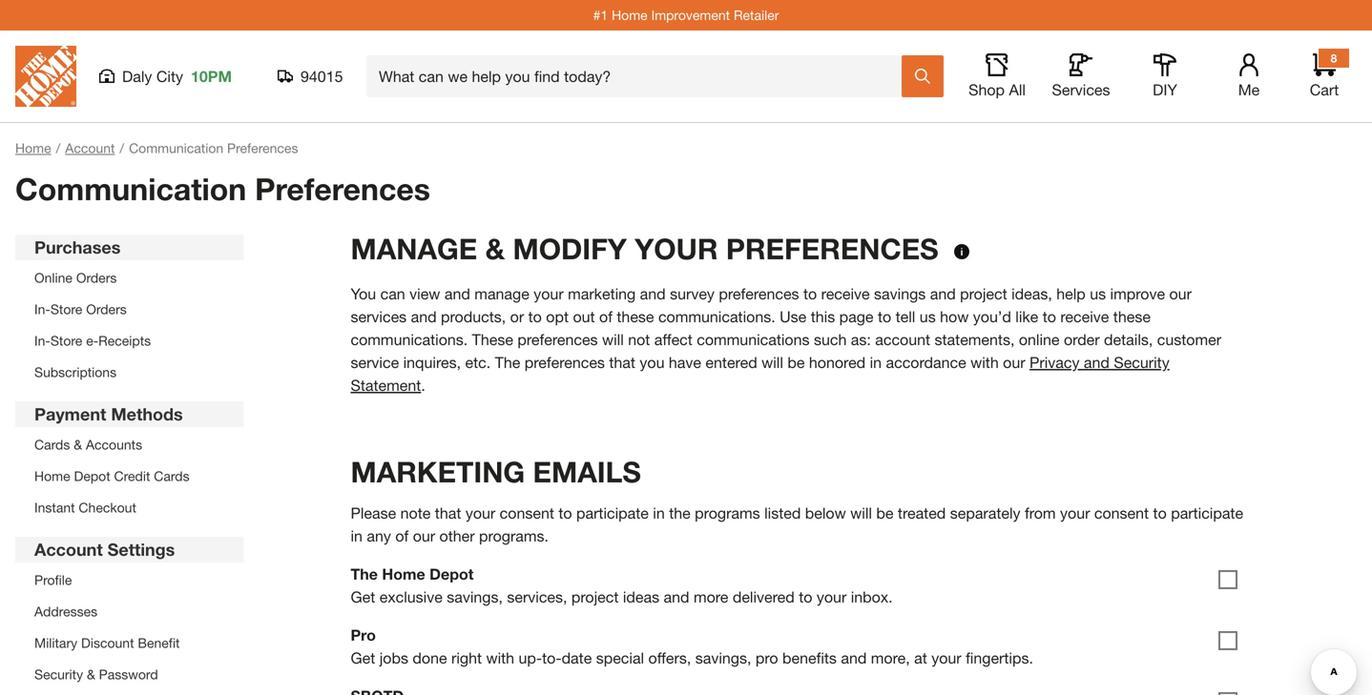 Task type: describe. For each thing, give the bounding box(es) containing it.
manage
[[475, 285, 529, 303]]

me
[[1238, 81, 1260, 99]]

profile
[[34, 573, 72, 588]]

fingertips.
[[966, 649, 1033, 668]]

daly
[[122, 67, 152, 85]]

benefits
[[782, 649, 837, 668]]

0 vertical spatial depot
[[74, 469, 110, 484]]

pro
[[351, 626, 376, 645]]

#1
[[593, 7, 608, 23]]

shop all
[[969, 81, 1026, 99]]

with inside pro get jobs done right with up-to-date special offers, savings,       pro benefits and more, at your fingertips.
[[486, 649, 514, 668]]

in-store e-receipts
[[34, 333, 151, 349]]

subscriptions
[[34, 365, 117, 380]]

exclusive
[[380, 588, 443, 606]]

0 vertical spatial orders
[[76, 270, 117, 286]]

1 vertical spatial will
[[762, 354, 783, 372]]

1 consent from the left
[[500, 504, 554, 522]]

.
[[421, 376, 425, 395]]

service
[[351, 354, 399, 372]]

1 vertical spatial account
[[34, 540, 103, 560]]

depot inside the home depot get exclusive savings, services, project ideas and more delivered to your inbox.
[[430, 565, 474, 584]]

diy button
[[1135, 53, 1196, 99]]

manage
[[351, 232, 477, 266]]

cart 8
[[1310, 52, 1339, 99]]

in- for in-store orders
[[34, 302, 50, 317]]

and up how
[[930, 285, 956, 303]]

these
[[472, 331, 513, 349]]

out
[[573, 308, 595, 326]]

can
[[380, 285, 405, 303]]

offers,
[[648, 649, 691, 668]]

1 horizontal spatial us
[[1090, 285, 1106, 303]]

online orders
[[34, 270, 117, 286]]

and down "view"
[[411, 308, 437, 326]]

etc.
[[465, 354, 491, 372]]

services
[[351, 308, 407, 326]]

0 vertical spatial preferences
[[719, 285, 799, 303]]

not
[[628, 331, 650, 349]]

1 vertical spatial our
[[1003, 354, 1025, 372]]

opt
[[546, 308, 569, 326]]

pro get jobs done right with up-to-date special offers, savings,       pro benefits and more, at your fingertips.
[[351, 626, 1033, 668]]

password
[[99, 667, 158, 683]]

customer
[[1157, 331, 1221, 349]]

statement
[[351, 376, 421, 395]]

privacy and security statement link
[[351, 354, 1170, 395]]

1 vertical spatial orders
[[86, 302, 127, 317]]

military discount benefit link
[[34, 636, 180, 651]]

addresses link
[[34, 604, 97, 620]]

savings, inside the home depot get exclusive savings, services, project ideas and more delivered to your inbox.
[[447, 588, 503, 606]]

me button
[[1219, 53, 1280, 99]]

more
[[694, 588, 728, 606]]

store for orders
[[50, 302, 82, 317]]

profile link
[[34, 573, 72, 588]]

be inside you can view and manage your marketing and survey preferences to receive savings           and project ideas, help us improve our services and products, or to opt out of           these communications. use this page to tell us how you'd like to receive these communications. these preferences will not affect communications such as: account           statements, online order details, customer service inquires, etc. the preferences           that you have entered will be honored in accordance with our
[[788, 354, 805, 372]]

& for cards
[[74, 437, 82, 453]]

inquires,
[[403, 354, 461, 372]]

project inside you can view and manage your marketing and survey preferences to receive savings           and project ideas, help us improve our services and products, or to opt out of           these communications. use this page to tell us how you'd like to receive these communications. these preferences will not affect communications such as: account           statements, online order details, customer service inquires, etc. the preferences           that you have entered will be honored in accordance with our
[[960, 285, 1007, 303]]

in inside separately from your consent to participate in any of our other programs.
[[351, 527, 363, 545]]

cards & accounts
[[34, 437, 142, 453]]

instant
[[34, 500, 75, 516]]

privacy and security statement
[[351, 354, 1170, 395]]

you
[[640, 354, 665, 372]]

0 horizontal spatial will
[[602, 331, 624, 349]]

#1 home improvement retailer
[[593, 7, 779, 23]]

products,
[[441, 308, 506, 326]]

receipts
[[98, 333, 151, 349]]

daly city 10pm
[[122, 67, 232, 85]]

1 these from the left
[[617, 308, 654, 326]]

ideas
[[623, 588, 659, 606]]

breadcrumbs element
[[15, 138, 1357, 158]]

checkout
[[79, 500, 136, 516]]

home right '#1' in the left of the page
[[612, 7, 648, 23]]

account inside the breadcrumbs element
[[65, 140, 115, 156]]

project inside the home depot get exclusive savings, services, project ideas and more delivered to your inbox.
[[572, 588, 619, 606]]

1 vertical spatial cards
[[154, 469, 190, 484]]

the inside the home depot get exclusive savings, services, project ideas and more delivered to your inbox.
[[351, 565, 378, 584]]

and inside pro get jobs done right with up-to-date special offers, savings,       pro benefits and more, at your fingertips.
[[841, 649, 867, 668]]

programs
[[695, 504, 760, 522]]

8
[[1331, 52, 1337, 65]]

account
[[875, 331, 930, 349]]

inbox.
[[851, 588, 893, 606]]

and inside the privacy and security statement
[[1084, 354, 1110, 372]]

your inside the home depot get exclusive savings, services, project ideas and more delivered to your inbox.
[[817, 588, 847, 606]]

home depot credit cards
[[34, 469, 190, 484]]

military discount benefit
[[34, 636, 180, 651]]

have
[[669, 354, 701, 372]]

shop all button
[[967, 53, 1028, 99]]

marketing
[[568, 285, 636, 303]]

military
[[34, 636, 77, 651]]

settings
[[108, 540, 175, 560]]

programs.
[[479, 527, 549, 545]]

improve
[[1110, 285, 1165, 303]]

your inside pro get jobs done right with up-to-date special offers, savings,       pro benefits and more, at your fingertips.
[[932, 649, 962, 668]]

communication preferences
[[15, 171, 430, 207]]

account link
[[65, 138, 115, 158]]

modify
[[513, 232, 627, 266]]

1 horizontal spatial communications.
[[658, 308, 775, 326]]

honored
[[809, 354, 866, 372]]

services button
[[1051, 53, 1112, 99]]

such
[[814, 331, 847, 349]]

below
[[805, 504, 846, 522]]

emails
[[533, 455, 641, 489]]

entered
[[706, 354, 757, 372]]

get inside the home depot get exclusive savings, services, project ideas and more delivered to your inbox.
[[351, 588, 375, 606]]

jobs
[[380, 649, 408, 668]]

in inside you can view and manage your marketing and survey preferences to receive savings           and project ideas, help us improve our services and products, or to opt out of           these communications. use this page to tell us how you'd like to receive these communications. these preferences will not affect communications such as: account           statements, online order details, customer service inquires, etc. the preferences           that you have entered will be honored in accordance with our
[[870, 354, 882, 372]]

you can view and manage your marketing and survey preferences to receive savings           and project ideas, help us improve our services and products, or to opt out of           these communications. use this page to tell us how you'd like to receive these communications. these preferences will not affect communications such as: account           statements, online order details, customer service inquires, etc. the preferences           that you have entered will be honored in accordance with our
[[351, 285, 1221, 372]]

2 horizontal spatial our
[[1169, 285, 1192, 303]]

please note that your consent to participate in the programs listed below will be treated
[[351, 504, 946, 522]]

94015 button
[[278, 67, 344, 86]]

separately from your consent to participate in any of our other programs.
[[351, 504, 1243, 545]]

pro
[[756, 649, 778, 668]]

savings, inside pro get jobs done right with up-to-date special offers, savings,       pro benefits and more, at your fingertips.
[[695, 649, 751, 668]]

security & password link
[[34, 667, 158, 683]]

statements,
[[935, 331, 1015, 349]]

home inside the breadcrumbs element
[[15, 140, 51, 156]]

0 horizontal spatial cards
[[34, 437, 70, 453]]

that inside you can view and manage your marketing and survey preferences to receive savings           and project ideas, help us improve our services and products, or to opt out of           these communications. use this page to tell us how you'd like to receive these communications. these preferences will not affect communications such as: account           statements, online order details, customer service inquires, etc. the preferences           that you have entered will be honored in accordance with our
[[609, 354, 635, 372]]

online
[[34, 270, 72, 286]]



Task type: vqa. For each thing, say whether or not it's contained in the screenshot.
Air Compressors & Welding IMAGE
no



Task type: locate. For each thing, give the bounding box(es) containing it.
cards down payment
[[34, 437, 70, 453]]

0 horizontal spatial receive
[[821, 285, 870, 303]]

home
[[612, 7, 648, 23], [15, 140, 51, 156], [34, 469, 70, 484], [382, 565, 425, 584]]

communications. up inquires,
[[351, 331, 468, 349]]

get inside pro get jobs done right with up-to-date special offers, savings,       pro benefits and more, at your fingertips.
[[351, 649, 375, 668]]

will right below
[[850, 504, 872, 522]]

0 horizontal spatial consent
[[500, 504, 554, 522]]

your inside you can view and manage your marketing and survey preferences to receive savings           and project ideas, help us improve our services and products, or to opt out of           these communications. use this page to tell us how you'd like to receive these communications. these preferences will not affect communications such as: account           statements, online order details, customer service inquires, etc. the preferences           that you have entered will be honored in accordance with our
[[534, 285, 564, 303]]

and down order
[[1084, 354, 1110, 372]]

consent right the from
[[1094, 504, 1149, 522]]

store for e-
[[50, 333, 82, 349]]

us right help
[[1090, 285, 1106, 303]]

retailer
[[734, 7, 779, 23]]

0 vertical spatial communication
[[129, 140, 223, 156]]

savings
[[874, 285, 926, 303]]

special
[[596, 649, 644, 668]]

1 vertical spatial in-
[[34, 333, 50, 349]]

will left not
[[602, 331, 624, 349]]

shop
[[969, 81, 1005, 99]]

& for manage
[[485, 232, 505, 266]]

of inside you can view and manage your marketing and survey preferences to receive savings           and project ideas, help us improve our services and products, or to opt out of           these communications. use this page to tell us how you'd like to receive these communications. these preferences will not affect communications such as: account           statements, online order details, customer service inquires, etc. the preferences           that you have entered will be honored in accordance with our
[[599, 308, 613, 326]]

orders up in-store orders link
[[76, 270, 117, 286]]

e-
[[86, 333, 98, 349]]

1 vertical spatial the
[[351, 565, 378, 584]]

2 horizontal spatial will
[[850, 504, 872, 522]]

1 horizontal spatial project
[[960, 285, 1007, 303]]

services,
[[507, 588, 567, 606]]

payment
[[34, 404, 106, 425]]

will
[[602, 331, 624, 349], [762, 354, 783, 372], [850, 504, 872, 522]]

the inside you can view and manage your marketing and survey preferences to receive savings           and project ideas, help us improve our services and products, or to opt out of           these communications. use this page to tell us how you'd like to receive these communications. these preferences will not affect communications such as: account           statements, online order details, customer service inquires, etc. the preferences           that you have entered will be honored in accordance with our
[[495, 354, 520, 372]]

get up pro
[[351, 588, 375, 606]]

get down pro
[[351, 649, 375, 668]]

to
[[803, 285, 817, 303], [528, 308, 542, 326], [878, 308, 891, 326], [1043, 308, 1056, 326], [559, 504, 572, 522], [1153, 504, 1167, 522], [799, 588, 812, 606]]

project left ideas
[[572, 588, 619, 606]]

0 horizontal spatial of
[[395, 527, 409, 545]]

your right at
[[932, 649, 962, 668]]

0 horizontal spatial &
[[74, 437, 82, 453]]

2 consent from the left
[[1094, 504, 1149, 522]]

of right out
[[599, 308, 613, 326]]

view
[[410, 285, 440, 303]]

more,
[[871, 649, 910, 668]]

1 horizontal spatial the
[[495, 354, 520, 372]]

1 horizontal spatial that
[[609, 354, 635, 372]]

participate
[[576, 504, 649, 522], [1171, 504, 1243, 522]]

0 vertical spatial in-
[[34, 302, 50, 317]]

the down the any
[[351, 565, 378, 584]]

savings, left pro
[[695, 649, 751, 668]]

1 vertical spatial get
[[351, 649, 375, 668]]

city
[[156, 67, 183, 85]]

and left more in the bottom of the page
[[664, 588, 689, 606]]

home inside the home depot get exclusive savings, services, project ideas and more delivered to your inbox.
[[382, 565, 425, 584]]

to inside the home depot get exclusive savings, services, project ideas and more delivered to your inbox.
[[799, 588, 812, 606]]

1 horizontal spatial with
[[971, 354, 999, 372]]

your up other in the bottom left of the page
[[465, 504, 495, 522]]

1 vertical spatial savings,
[[695, 649, 751, 668]]

depot down cards & accounts 'link'
[[74, 469, 110, 484]]

1 vertical spatial &
[[74, 437, 82, 453]]

of right the any
[[395, 527, 409, 545]]

and left more,
[[841, 649, 867, 668]]

be left honored on the bottom right of the page
[[788, 354, 805, 372]]

to inside separately from your consent to participate in any of our other programs.
[[1153, 504, 1167, 522]]

other
[[439, 527, 475, 545]]

your left inbox.
[[817, 588, 847, 606]]

& down military discount benefit
[[87, 667, 95, 683]]

0 vertical spatial security
[[1114, 354, 1170, 372]]

the home depot get exclusive savings, services, project ideas and more delivered to your inbox.
[[351, 565, 893, 606]]

0 horizontal spatial that
[[435, 504, 461, 522]]

communications
[[697, 331, 810, 349]]

preferences up communication preferences
[[227, 140, 298, 156]]

& down payment
[[74, 437, 82, 453]]

of
[[599, 308, 613, 326], [395, 527, 409, 545]]

0 horizontal spatial /
[[56, 140, 60, 156]]

0 horizontal spatial these
[[617, 308, 654, 326]]

0 horizontal spatial in
[[351, 527, 363, 545]]

0 vertical spatial in
[[870, 354, 882, 372]]

in left the
[[653, 504, 665, 522]]

online
[[1019, 331, 1060, 349]]

1 horizontal spatial &
[[87, 667, 95, 683]]

1 vertical spatial security
[[34, 667, 83, 683]]

1 get from the top
[[351, 588, 375, 606]]

you
[[351, 285, 376, 303]]

1 horizontal spatial savings,
[[695, 649, 751, 668]]

0 vertical spatial account
[[65, 140, 115, 156]]

0 vertical spatial cards
[[34, 437, 70, 453]]

all
[[1009, 81, 1026, 99]]

preferences inside the breadcrumbs element
[[227, 140, 298, 156]]

10pm
[[191, 67, 232, 85]]

0 horizontal spatial us
[[920, 308, 936, 326]]

1 vertical spatial receive
[[1061, 308, 1109, 326]]

& for security
[[87, 667, 95, 683]]

/ right home link
[[56, 140, 60, 156]]

depot down other in the bottom left of the page
[[430, 565, 474, 584]]

2 in- from the top
[[34, 333, 50, 349]]

0 vertical spatial will
[[602, 331, 624, 349]]

be left treated
[[876, 504, 894, 522]]

consent inside separately from your consent to participate in any of our other programs.
[[1094, 504, 1149, 522]]

2 vertical spatial our
[[413, 527, 435, 545]]

home link
[[15, 138, 51, 158]]

preferences
[[227, 140, 298, 156], [255, 171, 430, 207]]

0 horizontal spatial the
[[351, 565, 378, 584]]

communications. down survey
[[658, 308, 775, 326]]

in-store e-receipts link
[[34, 333, 151, 349]]

your right the from
[[1060, 504, 1090, 522]]

and inside the home depot get exclusive savings, services, project ideas and more delivered to your inbox.
[[664, 588, 689, 606]]

What can we help you find today? search field
[[379, 56, 901, 96]]

that
[[609, 354, 635, 372], [435, 504, 461, 522]]

store left the e-
[[50, 333, 82, 349]]

account
[[65, 140, 115, 156], [34, 540, 103, 560]]

date
[[562, 649, 592, 668]]

0 vertical spatial our
[[1169, 285, 1192, 303]]

listed
[[764, 504, 801, 522]]

services
[[1052, 81, 1110, 99]]

1 horizontal spatial /
[[120, 140, 124, 156]]

home depot credit cards link
[[34, 469, 190, 484]]

0 vertical spatial &
[[485, 232, 505, 266]]

cards
[[34, 437, 70, 453], [154, 469, 190, 484]]

1 horizontal spatial our
[[1003, 354, 1025, 372]]

1 vertical spatial communications.
[[351, 331, 468, 349]]

1 vertical spatial depot
[[430, 565, 474, 584]]

1 horizontal spatial will
[[762, 354, 783, 372]]

use
[[780, 308, 807, 326]]

0 horizontal spatial our
[[413, 527, 435, 545]]

purchases
[[34, 237, 121, 258]]

1 store from the top
[[50, 302, 82, 317]]

marketing
[[351, 455, 525, 489]]

0 vertical spatial receive
[[821, 285, 870, 303]]

orders up in-store e-receipts
[[86, 302, 127, 317]]

home left the "account" link
[[15, 140, 51, 156]]

1 horizontal spatial depot
[[430, 565, 474, 584]]

to-
[[542, 649, 562, 668]]

that up other in the bottom left of the page
[[435, 504, 461, 522]]

94015
[[301, 67, 343, 85]]

in- for in-store e-receipts
[[34, 333, 50, 349]]

0 horizontal spatial savings,
[[447, 588, 503, 606]]

receive
[[821, 285, 870, 303], [1061, 308, 1109, 326]]

2 store from the top
[[50, 333, 82, 349]]

marketing emails
[[351, 455, 641, 489]]

security down details,
[[1114, 354, 1170, 372]]

these up details,
[[1113, 308, 1151, 326]]

1 horizontal spatial receive
[[1061, 308, 1109, 326]]

1 horizontal spatial cards
[[154, 469, 190, 484]]

0 vertical spatial of
[[599, 308, 613, 326]]

in- up subscriptions "link"
[[34, 333, 50, 349]]

our down "online"
[[1003, 354, 1025, 372]]

subscriptions link
[[34, 365, 117, 380]]

1 in- from the top
[[34, 302, 50, 317]]

us right the tell
[[920, 308, 936, 326]]

1 vertical spatial communication
[[15, 171, 246, 207]]

separately
[[950, 504, 1021, 522]]

0 vertical spatial with
[[971, 354, 999, 372]]

0 vertical spatial project
[[960, 285, 1007, 303]]

at
[[914, 649, 927, 668]]

participate inside separately from your consent to participate in any of our other programs.
[[1171, 504, 1243, 522]]

1 horizontal spatial be
[[876, 504, 894, 522]]

like
[[1016, 308, 1038, 326]]

2 / from the left
[[120, 140, 124, 156]]

right
[[451, 649, 482, 668]]

2 vertical spatial &
[[87, 667, 95, 683]]

done
[[413, 649, 447, 668]]

1 horizontal spatial consent
[[1094, 504, 1149, 522]]

0 vertical spatial us
[[1090, 285, 1106, 303]]

help
[[1057, 285, 1086, 303]]

2 vertical spatial will
[[850, 504, 872, 522]]

security & password
[[34, 667, 158, 683]]

1 horizontal spatial security
[[1114, 354, 1170, 372]]

2 get from the top
[[351, 649, 375, 668]]

in left the any
[[351, 527, 363, 545]]

1 horizontal spatial in
[[653, 504, 665, 522]]

your
[[534, 285, 564, 303], [465, 504, 495, 522], [1060, 504, 1090, 522], [817, 588, 847, 606], [932, 649, 962, 668]]

the down these
[[495, 354, 520, 372]]

1 participate from the left
[[576, 504, 649, 522]]

2 vertical spatial preferences
[[525, 354, 605, 372]]

any
[[367, 527, 391, 545]]

in- down online at left
[[34, 302, 50, 317]]

affect
[[654, 331, 693, 349]]

1 vertical spatial be
[[876, 504, 894, 522]]

0 horizontal spatial depot
[[74, 469, 110, 484]]

/ right the "account" link
[[120, 140, 124, 156]]

1 horizontal spatial participate
[[1171, 504, 1243, 522]]

2 participate from the left
[[1171, 504, 1243, 522]]

with
[[971, 354, 999, 372], [486, 649, 514, 668]]

cards right 'credit'
[[154, 469, 190, 484]]

the home depot logo image
[[15, 46, 76, 107]]

home up instant
[[34, 469, 70, 484]]

2 horizontal spatial &
[[485, 232, 505, 266]]

0 vertical spatial preferences
[[227, 140, 298, 156]]

1 vertical spatial store
[[50, 333, 82, 349]]

1 vertical spatial with
[[486, 649, 514, 668]]

1 vertical spatial preferences
[[518, 331, 598, 349]]

1 vertical spatial in
[[653, 504, 665, 522]]

0 vertical spatial be
[[788, 354, 805, 372]]

project up you'd
[[960, 285, 1007, 303]]

diy
[[1153, 81, 1177, 99]]

receive up page
[[821, 285, 870, 303]]

savings,
[[447, 588, 503, 606], [695, 649, 751, 668]]

1 horizontal spatial of
[[599, 308, 613, 326]]

our inside separately from your consent to participate in any of our other programs.
[[413, 527, 435, 545]]

details,
[[1104, 331, 1153, 349]]

and left survey
[[640, 285, 666, 303]]

addresses
[[34, 604, 97, 620]]

discount
[[81, 636, 134, 651]]

2 vertical spatial in
[[351, 527, 363, 545]]

in down as:
[[870, 354, 882, 372]]

0 vertical spatial store
[[50, 302, 82, 317]]

1 vertical spatial project
[[572, 588, 619, 606]]

with left up-
[[486, 649, 514, 668]]

0 vertical spatial get
[[351, 588, 375, 606]]

1 vertical spatial preferences
[[255, 171, 430, 207]]

that down not
[[609, 354, 635, 372]]

0 horizontal spatial with
[[486, 649, 514, 668]]

receive up order
[[1061, 308, 1109, 326]]

cards & accounts link
[[34, 437, 142, 453]]

treated
[[898, 504, 946, 522]]

methods
[[111, 404, 183, 425]]

the
[[669, 504, 691, 522]]

account settings
[[34, 540, 175, 560]]

account up 'profile' link on the left bottom of page
[[34, 540, 103, 560]]

security down military
[[34, 667, 83, 683]]

0 vertical spatial that
[[609, 354, 635, 372]]

0 horizontal spatial security
[[34, 667, 83, 683]]

our right improve
[[1169, 285, 1192, 303]]

with down statements,
[[971, 354, 999, 372]]

1 vertical spatial us
[[920, 308, 936, 326]]

in-store orders
[[34, 302, 127, 317]]

instant checkout
[[34, 500, 136, 516]]

these up not
[[617, 308, 654, 326]]

consent up programs.
[[500, 504, 554, 522]]

these
[[617, 308, 654, 326], [1113, 308, 1151, 326]]

communication inside the breadcrumbs element
[[129, 140, 223, 156]]

our down note in the bottom left of the page
[[413, 527, 435, 545]]

survey
[[670, 285, 715, 303]]

1 vertical spatial of
[[395, 527, 409, 545]]

home up exclusive
[[382, 565, 425, 584]]

& up manage on the left top
[[485, 232, 505, 266]]

0 vertical spatial the
[[495, 354, 520, 372]]

communication up communication preferences
[[129, 140, 223, 156]]

your inside separately from your consent to participate in any of our other programs.
[[1060, 504, 1090, 522]]

will down communications
[[762, 354, 783, 372]]

how
[[940, 308, 969, 326]]

preferences up manage
[[255, 171, 430, 207]]

1 / from the left
[[56, 140, 60, 156]]

0 horizontal spatial participate
[[576, 504, 649, 522]]

store
[[50, 302, 82, 317], [50, 333, 82, 349]]

1 horizontal spatial these
[[1113, 308, 1151, 326]]

2 horizontal spatial in
[[870, 354, 882, 372]]

and
[[445, 285, 470, 303], [640, 285, 666, 303], [930, 285, 956, 303], [411, 308, 437, 326], [1084, 354, 1110, 372], [664, 588, 689, 606], [841, 649, 867, 668]]

0 vertical spatial communications.
[[658, 308, 775, 326]]

and up products, on the top
[[445, 285, 470, 303]]

0 vertical spatial savings,
[[447, 588, 503, 606]]

store down 'online orders' "link"
[[50, 302, 82, 317]]

of inside separately from your consent to participate in any of our other programs.
[[395, 527, 409, 545]]

this
[[811, 308, 835, 326]]

savings, up right
[[447, 588, 503, 606]]

security inside the privacy and security statement
[[1114, 354, 1170, 372]]

1 vertical spatial that
[[435, 504, 461, 522]]

0 horizontal spatial project
[[572, 588, 619, 606]]

account right home link
[[65, 140, 115, 156]]

in
[[870, 354, 882, 372], [653, 504, 665, 522], [351, 527, 363, 545]]

your up "opt"
[[534, 285, 564, 303]]

with inside you can view and manage your marketing and survey preferences to receive savings           and project ideas, help us improve our services and products, or to opt out of           these communications. use this page to tell us how you'd like to receive these communications. these preferences will not affect communications such as: account           statements, online order details, customer service inquires, etc. the preferences           that you have entered will be honored in accordance with our
[[971, 354, 999, 372]]

0 horizontal spatial communications.
[[351, 331, 468, 349]]

from
[[1025, 504, 1056, 522]]

depot
[[74, 469, 110, 484], [430, 565, 474, 584]]

2 these from the left
[[1113, 308, 1151, 326]]

communication down home / account / communication preferences at top
[[15, 171, 246, 207]]

0 horizontal spatial be
[[788, 354, 805, 372]]

you'd
[[973, 308, 1011, 326]]



